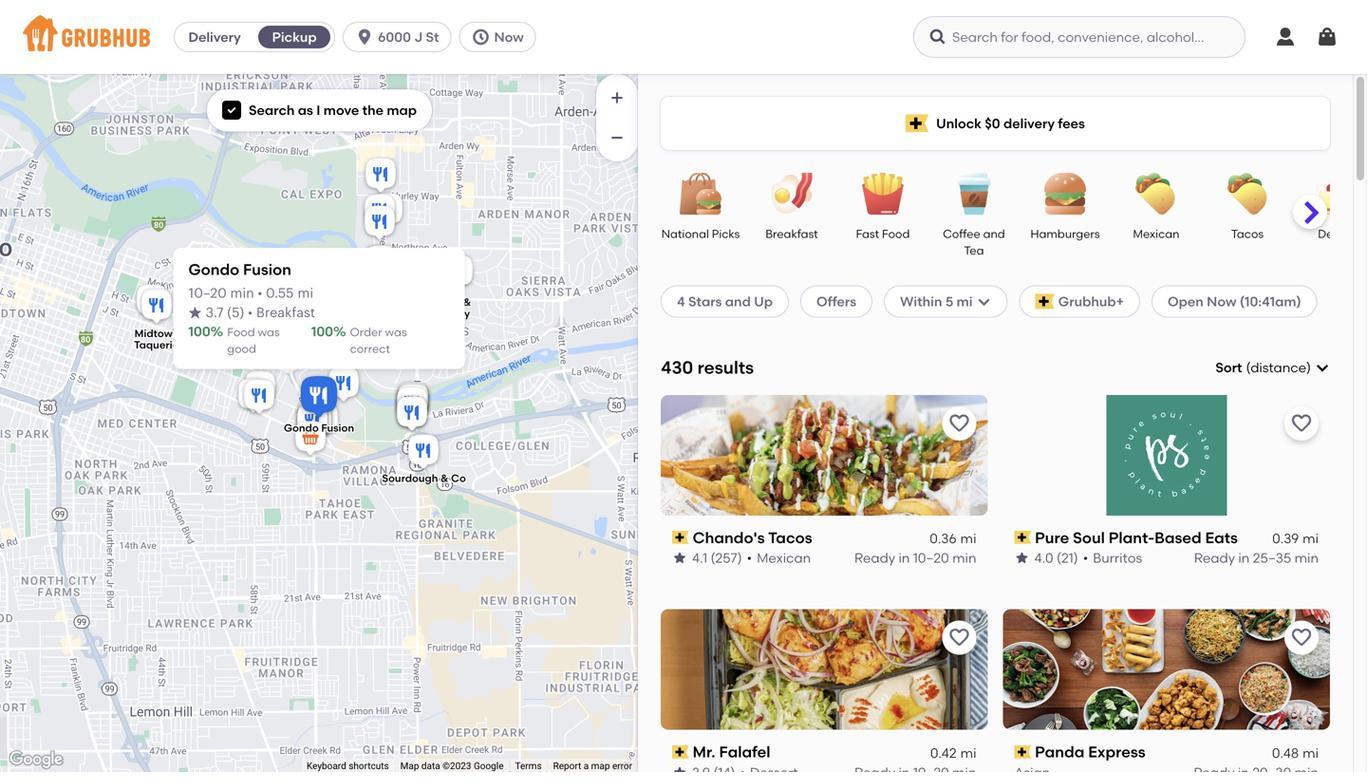 Task type: vqa. For each thing, say whether or not it's contained in the screenshot.
La Bou Bakery and Bistro image
yes



Task type: locate. For each thing, give the bounding box(es) containing it.
unlock $0 delivery fees
[[937, 115, 1086, 131]]

chando's
[[693, 528, 765, 547]]

0 horizontal spatial food
[[227, 326, 255, 339]]

1 horizontal spatial food
[[882, 227, 910, 241]]

mountain mike's pizza image
[[394, 381, 432, 423]]

now right open
[[1207, 293, 1237, 309]]

1 horizontal spatial breakfast
[[766, 227, 819, 241]]

subscription pass image
[[673, 531, 689, 544], [673, 746, 689, 759]]

1 horizontal spatial ready
[[1195, 550, 1236, 566]]

1 horizontal spatial &
[[463, 296, 471, 309]]

gondo fusion
[[284, 422, 354, 435]]

2 % from the left
[[333, 324, 346, 340]]

mi right "0.42"
[[961, 745, 977, 761]]

0 horizontal spatial ready
[[855, 550, 896, 566]]

breakfast image
[[759, 173, 825, 215]]

fast
[[856, 227, 880, 241]]

% left order
[[333, 324, 346, 340]]

ready in 10–20 min
[[855, 550, 977, 566]]

star icon image left 4.1
[[673, 550, 688, 566]]

map
[[401, 760, 419, 772]]

grubhub plus flag logo image left the grubhub+
[[1036, 294, 1055, 309]]

0 horizontal spatial in
[[899, 550, 910, 566]]

0.48 mi
[[1273, 745, 1319, 761]]

0 horizontal spatial gondo
[[189, 260, 240, 279]]

1 horizontal spatial and
[[984, 227, 1006, 241]]

gordito burrito image
[[394, 379, 432, 421]]

fusion inside gondo fusion 10–20 min • 0.55 mi
[[243, 260, 292, 279]]

map data ©2023 google
[[401, 760, 504, 772]]

(257)
[[711, 550, 743, 566]]

fusion
[[243, 260, 292, 279], [321, 422, 354, 435]]

0 horizontal spatial map
[[387, 102, 417, 118]]

and left up
[[726, 293, 751, 309]]

subscription pass image for mr. falafel
[[673, 746, 689, 759]]

% inside "100 % order was correct"
[[333, 324, 346, 340]]

star icon image left 4.0
[[1015, 550, 1030, 566]]

0 horizontal spatial mexican
[[757, 550, 811, 566]]

1 100 from the left
[[189, 324, 211, 340]]

100 right pure soul plant-based eats image
[[311, 324, 333, 340]]

min for pure soul plant-based eats
[[1295, 550, 1319, 566]]

min down 0.36 mi
[[953, 550, 977, 566]]

0 vertical spatial (
[[227, 306, 232, 320]]

noodles
[[419, 296, 461, 309]]

1 subscription pass image from the top
[[1015, 531, 1032, 544]]

subscription pass image left mr.
[[673, 746, 689, 759]]

• left 0.55
[[258, 287, 262, 300]]

grubhub plus flag logo image left unlock
[[906, 114, 929, 133]]

mi
[[298, 287, 314, 300], [957, 293, 973, 309], [961, 531, 977, 547], [1303, 531, 1319, 547], [961, 745, 977, 761], [1303, 745, 1319, 761]]

subscription pass image left chando's
[[673, 531, 689, 544]]

mi right within
[[957, 293, 973, 309]]

save this restaurant button
[[943, 406, 977, 441], [1285, 406, 1319, 441], [943, 621, 977, 655], [1285, 621, 1319, 655]]

1 vertical spatial (
[[1247, 360, 1251, 376]]

1 horizontal spatial now
[[1207, 293, 1237, 309]]

0 vertical spatial tacos
[[1232, 227, 1264, 241]]

min up 3.7 ( 5 )
[[230, 287, 254, 300]]

noodles & company midtown taqueria
[[134, 296, 471, 352]]

100
[[189, 324, 211, 340], [311, 324, 333, 340]]

tacos
[[1232, 227, 1264, 241], [769, 528, 813, 547]]

terms
[[515, 760, 542, 772]]

st
[[426, 29, 439, 45]]

donuts & coffey image
[[241, 368, 279, 410]]

0.42 mi
[[931, 745, 977, 761]]

1 horizontal spatial 10–20
[[914, 550, 950, 566]]

star icon image
[[673, 550, 688, 566], [1015, 550, 1030, 566], [673, 765, 688, 772]]

mi right 0.48
[[1303, 745, 1319, 761]]

4.0
[[1035, 550, 1054, 566]]

mi right 0.39
[[1303, 531, 1319, 547]]

0 horizontal spatial )
[[240, 306, 244, 320]]

pita pit image
[[294, 398, 332, 439]]

food inside 100 % food was good
[[227, 326, 255, 339]]

• right '(21)'
[[1084, 550, 1089, 566]]

• for 4.0 (21)
[[1084, 550, 1089, 566]]

1 vertical spatial breakfast
[[256, 306, 315, 320]]

& inside noodles & company midtown taqueria
[[463, 296, 471, 309]]

temple coffee image
[[178, 277, 216, 319]]

0 horizontal spatial &
[[441, 472, 449, 485]]

1 horizontal spatial mexican
[[1134, 227, 1180, 241]]

1 horizontal spatial tacos
[[1232, 227, 1264, 241]]

2 subscription pass image from the top
[[673, 746, 689, 759]]

4.1
[[692, 550, 708, 566]]

0 horizontal spatial 100
[[189, 324, 211, 340]]

1 vertical spatial food
[[227, 326, 255, 339]]

2 ready from the left
[[1195, 550, 1236, 566]]

2 subscription pass image from the top
[[1015, 746, 1032, 759]]

subway® image
[[297, 401, 335, 443]]

plus icon image
[[608, 88, 627, 107]]

$0
[[985, 115, 1001, 131]]

now
[[494, 29, 524, 45], [1207, 293, 1237, 309]]

within
[[901, 293, 943, 309]]

results
[[698, 357, 754, 378]]

smashburger image
[[436, 252, 474, 294]]

svg image inside 6000 j st button
[[355, 28, 374, 47]]

save this restaurant button for panda express
[[1285, 621, 1319, 655]]

falafel
[[720, 743, 771, 762]]

ny gyros & philly's image
[[394, 381, 432, 423]]

( right sort
[[1247, 360, 1251, 376]]

1 horizontal spatial (
[[1247, 360, 1251, 376]]

0 horizontal spatial 10–20
[[189, 287, 227, 300]]

save this restaurant image down 25–35
[[1291, 627, 1314, 649]]

gondo inside gondo fusion 10–20 min • 0.55 mi
[[189, 260, 240, 279]]

gondo
[[189, 260, 240, 279], [284, 422, 319, 435]]

was
[[258, 326, 280, 339], [385, 326, 407, 339]]

1 % from the left
[[211, 324, 223, 340]]

delivery
[[1004, 115, 1055, 131]]

was down • breakfast
[[258, 326, 280, 339]]

2 100 from the left
[[311, 324, 333, 340]]

midtown
[[134, 327, 179, 340]]

food right fast
[[882, 227, 910, 241]]

1 vertical spatial &
[[441, 472, 449, 485]]

100 for 100 % order was correct
[[311, 324, 333, 340]]

1 vertical spatial gondo
[[284, 422, 319, 435]]

5 right within
[[946, 293, 954, 309]]

0 vertical spatial gondo
[[189, 260, 240, 279]]

min down 0.39 mi
[[1295, 550, 1319, 566]]

0 vertical spatial grubhub plus flag logo image
[[906, 114, 929, 133]]

1 vertical spatial tacos
[[769, 528, 813, 547]]

% down 3.7
[[211, 324, 223, 340]]

pickup button
[[255, 22, 334, 52]]

1 vertical spatial grubhub plus flag logo image
[[1036, 294, 1055, 309]]

star icon image right error
[[673, 765, 688, 772]]

0 horizontal spatial fusion
[[243, 260, 292, 279]]

)
[[240, 306, 244, 320], [1307, 360, 1312, 376]]

panda express logo image
[[1004, 610, 1331, 730]]

) right 3.7
[[240, 306, 244, 320]]

% for 100 % food was good
[[211, 324, 223, 340]]

panda express
[[1036, 743, 1146, 762]]

(
[[227, 306, 232, 320], [1247, 360, 1251, 376]]

100 inside "100 % order was correct"
[[311, 324, 333, 340]]

and
[[984, 227, 1006, 241], [726, 293, 751, 309]]

& right noodles
[[463, 296, 471, 309]]

svg image
[[1317, 26, 1339, 48], [355, 28, 374, 47], [472, 28, 491, 47], [929, 28, 948, 47]]

3.7 ( 5 )
[[206, 306, 244, 320]]

0 vertical spatial 10–20
[[189, 287, 227, 300]]

tea
[[965, 244, 985, 257]]

%
[[211, 324, 223, 340], [333, 324, 346, 340]]

the original mels image
[[362, 243, 400, 284]]

1 vertical spatial 10–20
[[914, 550, 950, 566]]

was inside 100 % food was good
[[258, 326, 280, 339]]

svg image inside main navigation navigation
[[1275, 26, 1298, 48]]

mexican down chando's tacos
[[757, 550, 811, 566]]

mi for chando's tacos
[[961, 531, 977, 547]]

6000 j st
[[378, 29, 439, 45]]

2 horizontal spatial min
[[1295, 550, 1319, 566]]

Search for food, convenience, alcohol... search field
[[914, 16, 1246, 58]]

1 vertical spatial and
[[726, 293, 751, 309]]

delivery
[[189, 29, 241, 45]]

chando's tacos
[[693, 528, 813, 547]]

picks
[[712, 227, 740, 241]]

0 horizontal spatial now
[[494, 29, 524, 45]]

save this restaurant button for pure soul plant-based eats
[[1285, 406, 1319, 441]]

% inside 100 % food was good
[[211, 324, 223, 340]]

10–20 up 3.7
[[189, 287, 227, 300]]

1 horizontal spatial %
[[333, 324, 346, 340]]

save this restaurant image down distance
[[1291, 412, 1314, 435]]

) right sort
[[1307, 360, 1312, 376]]

1 horizontal spatial gondo
[[284, 422, 319, 435]]

svg image inside 'field'
[[1316, 360, 1331, 375]]

ready in 25–35 min
[[1195, 550, 1319, 566]]

1 horizontal spatial min
[[953, 550, 977, 566]]

1 vertical spatial mexican
[[757, 550, 811, 566]]

( inside map region
[[227, 306, 232, 320]]

• inside gondo fusion 10–20 min • 0.55 mi
[[258, 287, 262, 300]]

2 was from the left
[[385, 326, 407, 339]]

national picks
[[662, 227, 740, 241]]

1 horizontal spatial 100
[[311, 324, 333, 340]]

fast food
[[856, 227, 910, 241]]

ready
[[855, 550, 896, 566], [1195, 550, 1236, 566]]

5 right 3.7
[[232, 306, 240, 320]]

% for 100 % order was correct
[[333, 324, 346, 340]]

0 horizontal spatial breakfast
[[256, 306, 315, 320]]

0 horizontal spatial (
[[227, 306, 232, 320]]

&
[[463, 296, 471, 309], [441, 472, 449, 485]]

0 vertical spatial now
[[494, 29, 524, 45]]

ready for chando's tacos
[[855, 550, 896, 566]]

( inside 'field'
[[1247, 360, 1251, 376]]

mi right the 0.36
[[961, 531, 977, 547]]

100 for 100 % food was good
[[189, 324, 211, 340]]

& left co
[[441, 472, 449, 485]]

gondo fusion image
[[296, 373, 342, 423]]

delivery button
[[175, 22, 255, 52]]

in
[[899, 550, 910, 566], [1239, 550, 1250, 566]]

• down chando's tacos
[[747, 550, 753, 566]]

10–20 for ready
[[914, 550, 950, 566]]

pure soul plant-based eats
[[1036, 528, 1239, 547]]

food
[[882, 227, 910, 241], [227, 326, 255, 339]]

subscription pass image left panda
[[1015, 746, 1032, 759]]

error
[[613, 760, 633, 772]]

1 horizontal spatial )
[[1307, 360, 1312, 376]]

1 subscription pass image from the top
[[673, 531, 689, 544]]

100 inside 100 % food was good
[[189, 324, 211, 340]]

0 horizontal spatial 5
[[232, 306, 240, 320]]

0 vertical spatial fusion
[[243, 260, 292, 279]]

save this restaurant image down ready in 10–20 min
[[948, 627, 971, 649]]

mr.
[[693, 743, 716, 762]]

tacos down 'tacos' image
[[1232, 227, 1264, 241]]

0 horizontal spatial tacos
[[769, 528, 813, 547]]

togo's image
[[240, 377, 278, 418]]

3.7
[[206, 306, 224, 320]]

1 horizontal spatial grubhub plus flag logo image
[[1036, 294, 1055, 309]]

0 horizontal spatial was
[[258, 326, 280, 339]]

breakfast down 0.55
[[256, 306, 315, 320]]

0 horizontal spatial and
[[726, 293, 751, 309]]

) inside map region
[[240, 306, 244, 320]]

subscription pass image left pure
[[1015, 531, 1032, 544]]

correct
[[350, 342, 390, 356]]

national picks image
[[668, 173, 734, 215]]

was right order
[[385, 326, 407, 339]]

fusion for gondo fusion 10–20 min • 0.55 mi
[[243, 260, 292, 279]]

svg image
[[1275, 26, 1298, 48], [226, 105, 237, 116], [977, 294, 992, 309], [1316, 360, 1331, 375]]

eats
[[1206, 528, 1239, 547]]

map right the
[[387, 102, 417, 118]]

) inside 'field'
[[1307, 360, 1312, 376]]

grubhub plus flag logo image
[[906, 114, 929, 133], [1036, 294, 1055, 309]]

chevron extramile image
[[292, 418, 330, 460]]

was inside "100 % order was correct"
[[385, 326, 407, 339]]

1 was from the left
[[258, 326, 280, 339]]

mexican
[[1134, 227, 1180, 241], [757, 550, 811, 566]]

midtown taqueria image
[[138, 286, 176, 328]]

mexican image
[[1124, 173, 1190, 215]]

now inside button
[[494, 29, 524, 45]]

report
[[553, 760, 582, 772]]

fusion for gondo fusion
[[321, 422, 354, 435]]

shortcuts
[[349, 760, 389, 772]]

0 vertical spatial subscription pass image
[[673, 531, 689, 544]]

subscription pass image for panda express
[[1015, 746, 1032, 759]]

0 vertical spatial and
[[984, 227, 1006, 241]]

10–20 inside gondo fusion 10–20 min • 0.55 mi
[[189, 287, 227, 300]]

good
[[227, 342, 256, 356]]

(21)
[[1057, 550, 1079, 566]]

• burritos
[[1084, 550, 1143, 566]]

• right 3.7 ( 5 )
[[248, 306, 253, 320]]

google image
[[5, 748, 67, 772]]

2 in from the left
[[1239, 550, 1250, 566]]

jamba juice image
[[294, 401, 332, 443]]

min inside gondo fusion 10–20 min • 0.55 mi
[[230, 287, 254, 300]]

map right the a
[[591, 760, 610, 772]]

taqueria
[[134, 339, 179, 352]]

10–20 down the 0.36
[[914, 550, 950, 566]]

1 vertical spatial )
[[1307, 360, 1312, 376]]

1 vertical spatial subscription pass image
[[673, 746, 689, 759]]

mi right 0.55
[[298, 287, 314, 300]]

1 horizontal spatial fusion
[[321, 422, 354, 435]]

1 horizontal spatial was
[[385, 326, 407, 339]]

0 horizontal spatial grubhub plus flag logo image
[[906, 114, 929, 133]]

1 vertical spatial fusion
[[321, 422, 354, 435]]

0 horizontal spatial min
[[230, 287, 254, 300]]

mexican down mexican image
[[1134, 227, 1180, 241]]

as
[[298, 102, 313, 118]]

keyboard shortcuts
[[307, 760, 389, 772]]

•
[[258, 287, 262, 300], [248, 306, 253, 320], [747, 550, 753, 566], [1084, 550, 1089, 566]]

None field
[[1216, 358, 1331, 377]]

now right st
[[494, 29, 524, 45]]

1 in from the left
[[899, 550, 910, 566]]

now button
[[459, 22, 544, 52]]

min
[[230, 287, 254, 300], [953, 550, 977, 566], [1295, 550, 1319, 566]]

1 horizontal spatial map
[[591, 760, 610, 772]]

up
[[754, 293, 773, 309]]

save this restaurant image
[[1291, 412, 1314, 435], [948, 627, 971, 649], [1291, 627, 1314, 649]]

& for company
[[463, 296, 471, 309]]

a
[[584, 760, 589, 772]]

dessert
[[1319, 227, 1360, 241]]

0 vertical spatial )
[[240, 306, 244, 320]]

5
[[946, 293, 954, 309], [232, 306, 240, 320]]

1 vertical spatial map
[[591, 760, 610, 772]]

breakfast down the breakfast image
[[766, 227, 819, 241]]

1 ready from the left
[[855, 550, 896, 566]]

food up 'good'
[[227, 326, 255, 339]]

subscription pass image
[[1015, 531, 1032, 544], [1015, 746, 1032, 759]]

0 horizontal spatial %
[[211, 324, 223, 340]]

none field containing sort
[[1216, 358, 1331, 377]]

sourdough & co image
[[405, 432, 443, 474]]

i
[[317, 102, 321, 118]]

1 horizontal spatial in
[[1239, 550, 1250, 566]]

stars
[[689, 293, 722, 309]]

tacos up • mexican
[[769, 528, 813, 547]]

breakfast
[[766, 227, 819, 241], [256, 306, 315, 320]]

0 vertical spatial subscription pass image
[[1015, 531, 1032, 544]]

gondo for gondo fusion 10–20 min • 0.55 mi
[[189, 260, 240, 279]]

100 down rating image
[[189, 324, 211, 340]]

0 vertical spatial &
[[463, 296, 471, 309]]

in for chando's tacos
[[899, 550, 910, 566]]

buca di beppo image
[[362, 155, 400, 197]]

and up tea
[[984, 227, 1006, 241]]

panera bread image
[[361, 203, 399, 245]]

1 vertical spatial subscription pass image
[[1015, 746, 1032, 759]]

( right 3.7
[[227, 306, 232, 320]]



Task type: describe. For each thing, give the bounding box(es) containing it.
move
[[324, 102, 359, 118]]

save this restaurant button for mr. falafel
[[943, 621, 977, 655]]

sourdough
[[382, 472, 438, 485]]

distance
[[1251, 360, 1307, 376]]

save this restaurant image for mr. falafel
[[948, 627, 971, 649]]

hamburgers
[[1031, 227, 1100, 241]]

grubhub+
[[1059, 293, 1125, 309]]

sourdough & co
[[382, 472, 466, 485]]

pickup
[[272, 29, 317, 45]]

coffee and tea
[[944, 227, 1006, 257]]

) for sort ( distance )
[[1307, 360, 1312, 376]]

• breakfast
[[248, 306, 315, 320]]

terms link
[[515, 760, 542, 772]]

google
[[474, 760, 504, 772]]

25–35
[[1254, 550, 1292, 566]]

subscription pass image for chando's tacos
[[673, 531, 689, 544]]

coffee and tea image
[[941, 173, 1008, 215]]

offers
[[817, 293, 857, 309]]

pure
[[1036, 528, 1070, 547]]

save this restaurant image
[[948, 412, 971, 435]]

was for 100 % order was correct
[[385, 326, 407, 339]]

main navigation navigation
[[0, 0, 1368, 74]]

taco bell image
[[393, 384, 431, 426]]

nothing bundt cakes image
[[428, 249, 466, 291]]

sort ( distance )
[[1216, 360, 1312, 376]]

co
[[451, 472, 466, 485]]

grubhub plus flag logo image for grubhub+
[[1036, 294, 1055, 309]]

unlock
[[937, 115, 982, 131]]

mr. falafel image
[[258, 304, 296, 346]]

save this restaurant image for pure soul plant-based eats
[[1291, 412, 1314, 435]]

coffee
[[944, 227, 981, 241]]

0.36
[[930, 531, 957, 547]]

company
[[420, 307, 470, 320]]

0 vertical spatial map
[[387, 102, 417, 118]]

star icon image for mr. falafel
[[673, 765, 688, 772]]

(10:41am)
[[1240, 293, 1302, 309]]

( for distance
[[1247, 360, 1251, 376]]

0.48
[[1273, 745, 1300, 761]]

the
[[363, 102, 384, 118]]

save mart supermarket image
[[235, 376, 273, 417]]

chando's tacos logo image
[[661, 395, 988, 516]]

( for 5
[[227, 306, 232, 320]]

keyboard
[[307, 760, 346, 772]]

bruchi's image
[[361, 243, 399, 284]]

430
[[661, 357, 694, 378]]

panda express image
[[325, 364, 363, 406]]

10–20 for gondo
[[189, 287, 227, 300]]

• for 5
[[248, 306, 253, 320]]

keyboard shortcuts button
[[307, 760, 389, 772]]

mr. falafel logo image
[[661, 610, 988, 730]]

0 vertical spatial breakfast
[[766, 227, 819, 241]]

subscription pass image for pure soul plant-based eats
[[1015, 531, 1032, 544]]

the meltdown image
[[393, 394, 431, 436]]

burritos
[[1094, 550, 1143, 566]]

panda
[[1036, 743, 1085, 762]]

save this restaurant image for panda express
[[1291, 627, 1314, 649]]

bento box | f65 image
[[294, 402, 332, 444]]

star icon image for pure soul plant-based eats
[[1015, 550, 1030, 566]]

• for 4.1 (257)
[[747, 550, 753, 566]]

mr. falafel
[[693, 743, 771, 762]]

mi inside gondo fusion 10–20 min • 0.55 mi
[[298, 287, 314, 300]]

100 % food was good
[[189, 324, 280, 356]]

mi for mr. falafel
[[961, 745, 977, 761]]

search
[[249, 102, 295, 118]]

data
[[422, 760, 440, 772]]

mi for pure soul plant-based eats
[[1303, 531, 1319, 547]]

minus icon image
[[608, 128, 627, 147]]

express
[[1089, 743, 1146, 762]]

7 eleven image
[[297, 401, 335, 443]]

0.55
[[266, 287, 294, 300]]

open
[[1168, 293, 1204, 309]]

boudin bakery cafe image
[[439, 252, 477, 294]]

cracker barrel image
[[369, 190, 407, 232]]

grubhub plus flag logo image for unlock $0 delivery fees
[[906, 114, 929, 133]]

open now (10:41am)
[[1168, 293, 1302, 309]]

pure soul plant-based eats image
[[264, 300, 302, 341]]

in for pure soul plant-based eats
[[1239, 550, 1250, 566]]

1 horizontal spatial 5
[[946, 293, 954, 309]]

0 vertical spatial mexican
[[1134, 227, 1180, 241]]

chando's tacos image
[[259, 329, 297, 371]]

) for 3.7 ( 5 )
[[240, 306, 244, 320]]

breakfast inside map region
[[256, 306, 315, 320]]

j
[[414, 29, 423, 45]]

4.0 (21)
[[1035, 550, 1079, 566]]

4.1 (257)
[[692, 550, 743, 566]]

ready for pure soul plant-based eats
[[1195, 550, 1236, 566]]

save this restaurant button for chando's tacos
[[943, 406, 977, 441]]

plant-
[[1109, 528, 1155, 547]]

0.42
[[931, 745, 957, 761]]

report a map error
[[553, 760, 633, 772]]

national
[[662, 227, 709, 241]]

6000
[[378, 29, 411, 45]]

star icon image for chando's tacos
[[673, 550, 688, 566]]

5 inside map region
[[232, 306, 240, 320]]

report a map error link
[[553, 760, 633, 772]]

min for chando's tacos
[[953, 550, 977, 566]]

0 vertical spatial food
[[882, 227, 910, 241]]

denny's image
[[393, 394, 431, 436]]

430 results
[[661, 357, 754, 378]]

rating image
[[189, 306, 202, 319]]

la bou bakery and bistro image
[[361, 191, 399, 233]]

©2023
[[443, 760, 472, 772]]

pure soul plant-based eats logo image
[[1107, 395, 1228, 516]]

• mexican
[[747, 550, 811, 566]]

order
[[350, 326, 382, 339]]

was for 100 % food was good
[[258, 326, 280, 339]]

6000 j st button
[[343, 22, 459, 52]]

vibe health bar image
[[203, 285, 241, 327]]

beach hut deli image
[[304, 400, 342, 442]]

within 5 mi
[[901, 293, 973, 309]]

1 vertical spatial now
[[1207, 293, 1237, 309]]

map region
[[0, 0, 839, 772]]

fees
[[1059, 115, 1086, 131]]

sort
[[1216, 360, 1243, 376]]

based
[[1155, 528, 1202, 547]]

4 stars and up
[[677, 293, 773, 309]]

& for co
[[441, 472, 449, 485]]

gondo for gondo fusion
[[284, 422, 319, 435]]

gondo fusion 10–20 min • 0.55 mi
[[189, 260, 314, 300]]

fast food image
[[850, 173, 917, 215]]

hamburgers image
[[1033, 173, 1099, 215]]

mi for panda express
[[1303, 745, 1319, 761]]

pizza guys image
[[133, 282, 171, 323]]

0.39
[[1273, 531, 1300, 547]]

svg image inside now button
[[472, 28, 491, 47]]

and inside coffee and tea
[[984, 227, 1006, 241]]

tacos image
[[1215, 173, 1281, 215]]



